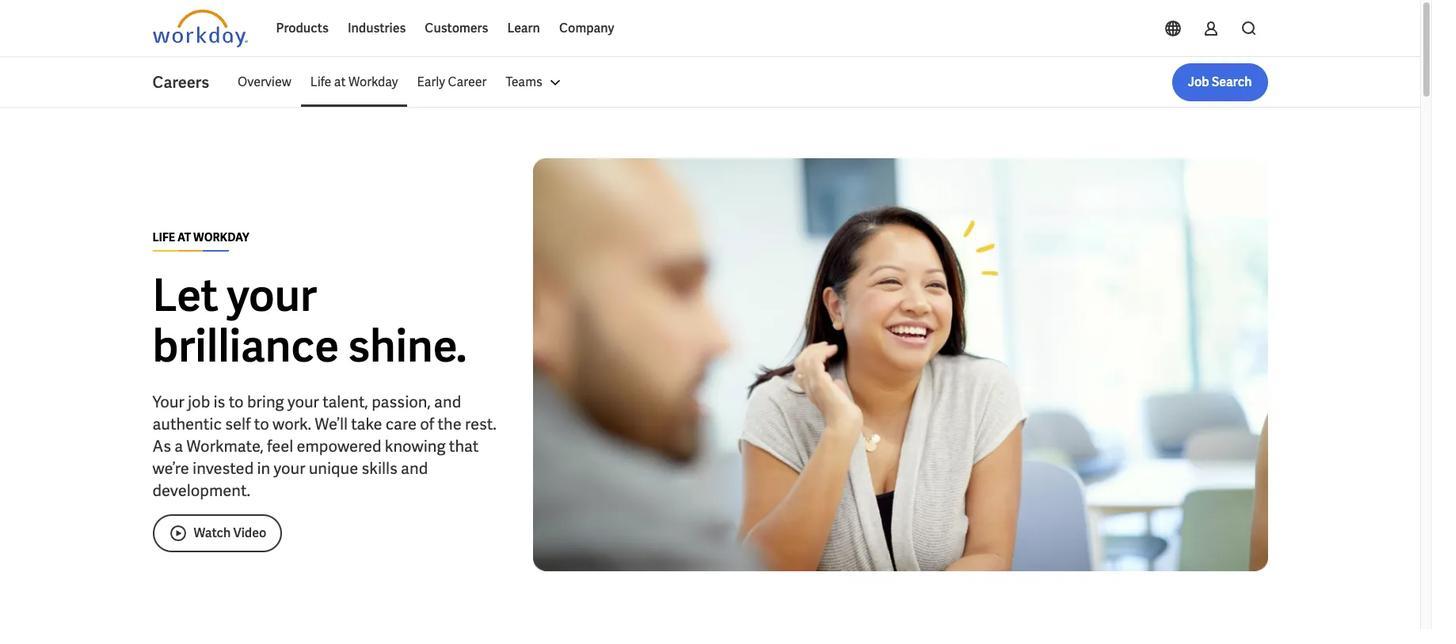 Task type: vqa. For each thing, say whether or not it's contained in the screenshot.
topmost 'Workday'
yes



Task type: describe. For each thing, give the bounding box(es) containing it.
take
[[351, 414, 382, 435]]

industries
[[348, 20, 406, 36]]

opportunity onramps - career development programs at workday image
[[533, 158, 1268, 573]]

watch video link
[[153, 515, 282, 553]]

feel
[[267, 436, 293, 457]]

customers
[[425, 20, 488, 36]]

life at workday link
[[301, 63, 408, 101]]

brilliance
[[153, 317, 339, 375]]

watch video
[[194, 525, 266, 542]]

skills
[[362, 458, 398, 479]]

bring
[[247, 392, 284, 412]]

the
[[438, 414, 462, 435]]

that
[[449, 436, 479, 457]]

your inside "let your brilliance shine."
[[227, 267, 317, 325]]

teams button
[[496, 63, 574, 101]]

products
[[276, 20, 329, 36]]

development.
[[153, 481, 250, 501]]

unique
[[309, 458, 358, 479]]

menu containing overview
[[228, 63, 574, 101]]

1 vertical spatial your
[[288, 392, 319, 412]]

work.
[[273, 414, 312, 435]]

talent,
[[323, 392, 368, 412]]

0 horizontal spatial life
[[153, 230, 175, 244]]

company
[[559, 20, 615, 36]]

we'll
[[315, 414, 348, 435]]

early
[[417, 74, 445, 90]]

1 horizontal spatial and
[[434, 392, 461, 412]]

search
[[1212, 74, 1252, 90]]

1 vertical spatial life at workday
[[153, 230, 249, 244]]

your
[[153, 392, 184, 412]]

video
[[233, 525, 266, 542]]

let
[[153, 267, 218, 325]]

in
[[257, 458, 270, 479]]

authentic
[[153, 414, 222, 435]]

at inside life at workday link
[[334, 74, 346, 90]]

job
[[188, 392, 210, 412]]

as
[[153, 436, 171, 457]]



Task type: locate. For each thing, give the bounding box(es) containing it.
learn
[[507, 20, 540, 36]]

your
[[227, 267, 317, 325], [288, 392, 319, 412], [274, 458, 305, 479]]

careers link
[[153, 71, 228, 94]]

1 horizontal spatial life at workday
[[310, 74, 398, 90]]

list containing overview
[[228, 63, 1268, 101]]

0 vertical spatial and
[[434, 392, 461, 412]]

and up the the
[[434, 392, 461, 412]]

workday
[[349, 74, 398, 90], [193, 230, 249, 244]]

1 vertical spatial to
[[254, 414, 269, 435]]

invested
[[193, 458, 254, 479]]

0 vertical spatial life
[[310, 74, 332, 90]]

go to the homepage image
[[153, 10, 248, 48]]

0 vertical spatial to
[[229, 392, 244, 412]]

1 horizontal spatial workday
[[349, 74, 398, 90]]

watch
[[194, 525, 231, 542]]

your job is to bring your talent, passion, and authentic self to work. we'll take care of the rest. as a workmate, feel empowered knowing that we're invested in your unique skills and development.
[[153, 392, 497, 501]]

a
[[175, 436, 183, 457]]

life at workday
[[310, 74, 398, 90], [153, 230, 249, 244]]

1 vertical spatial workday
[[193, 230, 249, 244]]

to right the is
[[229, 392, 244, 412]]

0 vertical spatial life at workday
[[310, 74, 398, 90]]

life at workday down industries 'dropdown button'
[[310, 74, 398, 90]]

0 horizontal spatial and
[[401, 458, 428, 479]]

early career link
[[408, 63, 496, 101]]

company button
[[550, 10, 624, 48]]

job
[[1188, 74, 1210, 90]]

0 vertical spatial at
[[334, 74, 346, 90]]

let your brilliance shine.
[[153, 267, 467, 375]]

2 vertical spatial your
[[274, 458, 305, 479]]

empowered
[[297, 436, 382, 457]]

menu
[[228, 63, 574, 101]]

life
[[310, 74, 332, 90], [153, 230, 175, 244]]

workday up the let
[[193, 230, 249, 244]]

0 horizontal spatial workday
[[193, 230, 249, 244]]

life at workday up the let
[[153, 230, 249, 244]]

life up the let
[[153, 230, 175, 244]]

to down bring on the left bottom
[[254, 414, 269, 435]]

1 horizontal spatial life
[[310, 74, 332, 90]]

0 vertical spatial workday
[[349, 74, 398, 90]]

we're
[[153, 458, 189, 479]]

overview link
[[228, 63, 301, 101]]

customers button
[[416, 10, 498, 48]]

life right overview
[[310, 74, 332, 90]]

of
[[420, 414, 434, 435]]

workday down industries 'dropdown button'
[[349, 74, 398, 90]]

early career
[[417, 74, 487, 90]]

1 horizontal spatial to
[[254, 414, 269, 435]]

job search link
[[1173, 63, 1268, 101]]

careers
[[153, 72, 209, 93]]

list
[[228, 63, 1268, 101]]

rest.
[[465, 414, 497, 435]]

at up the let
[[177, 230, 191, 244]]

1 vertical spatial and
[[401, 458, 428, 479]]

1 vertical spatial life
[[153, 230, 175, 244]]

0 horizontal spatial life at workday
[[153, 230, 249, 244]]

products button
[[267, 10, 338, 48]]

passion,
[[372, 392, 431, 412]]

career
[[448, 74, 487, 90]]

teams
[[506, 74, 543, 90]]

0 horizontal spatial at
[[177, 230, 191, 244]]

0 vertical spatial your
[[227, 267, 317, 325]]

learn button
[[498, 10, 550, 48]]

1 vertical spatial at
[[177, 230, 191, 244]]

and down knowing at the left
[[401, 458, 428, 479]]

to
[[229, 392, 244, 412], [254, 414, 269, 435]]

and
[[434, 392, 461, 412], [401, 458, 428, 479]]

shine.
[[348, 317, 467, 375]]

industries button
[[338, 10, 416, 48]]

1 horizontal spatial at
[[334, 74, 346, 90]]

job search
[[1188, 74, 1252, 90]]

life inside life at workday link
[[310, 74, 332, 90]]

care
[[386, 414, 417, 435]]

at
[[334, 74, 346, 90], [177, 230, 191, 244]]

0 horizontal spatial to
[[229, 392, 244, 412]]

at down industries 'dropdown button'
[[334, 74, 346, 90]]

knowing
[[385, 436, 446, 457]]

overview
[[238, 74, 291, 90]]

is
[[214, 392, 225, 412]]

self
[[225, 414, 251, 435]]

workmate,
[[187, 436, 264, 457]]



